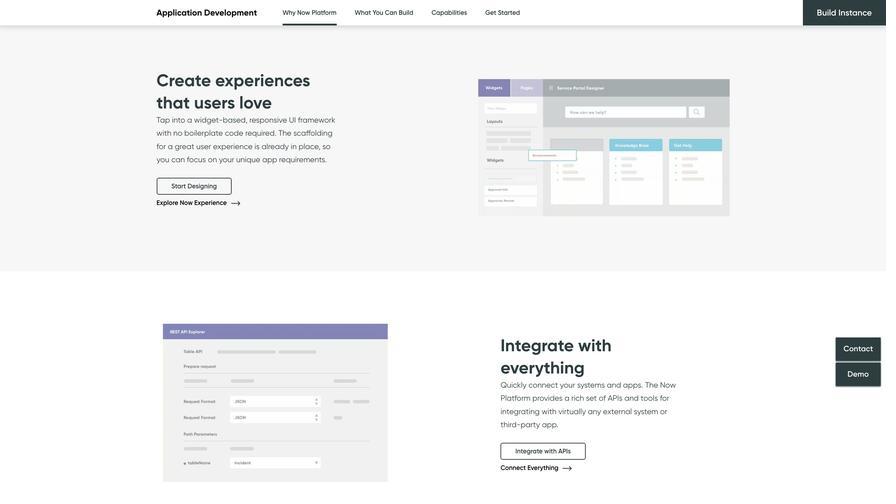 Task type: describe. For each thing, give the bounding box(es) containing it.
platform inside integrate with everything quickly connect your systems and apps. the now platform provides a rich set of apis and tools for integrating with virtually any external system or third‑party app.
[[501, 394, 531, 403]]

build instance link
[[803, 0, 886, 25]]

responsive
[[250, 115, 287, 125]]

already
[[262, 142, 289, 151]]

app
[[262, 155, 277, 164]]

for inside integrate with everything quickly connect your systems and apps. the now platform provides a rich set of apis and tools for integrating with virtually any external system or third‑party app.
[[660, 394, 670, 403]]

now for explore
[[180, 199, 193, 207]]

scaffolding
[[294, 129, 333, 138]]

user
[[196, 142, 211, 151]]

explore now experience
[[157, 199, 228, 207]]

boilerplate
[[184, 129, 223, 138]]

0 horizontal spatial and
[[607, 381, 621, 390]]

that
[[157, 92, 190, 113]]

start designing
[[171, 182, 217, 190]]

for inside create experiences that users love tap into a widget‑based, responsive ui framework with no boilerplate code required. the scaffolding for a great user experience is already in place, so you can focus on your unique app requirements.
[[157, 142, 166, 151]]

you
[[157, 155, 169, 164]]

designing
[[188, 182, 217, 190]]

experiences
[[215, 70, 310, 91]]

integrate with apis
[[516, 448, 571, 456]]

code
[[225, 129, 243, 138]]

application
[[157, 8, 202, 18]]

users
[[194, 92, 235, 113]]

what
[[355, 9, 371, 17]]

instance
[[839, 7, 872, 18]]

widget‑based,
[[194, 115, 248, 125]]

demo
[[848, 370, 869, 379]]

contact link
[[836, 338, 881, 361]]

why
[[283, 9, 296, 17]]

manage permissions to engage code-free builders image
[[142, 0, 408, 6]]

framework
[[298, 115, 336, 125]]

experience
[[213, 142, 253, 151]]

you
[[373, 9, 383, 17]]

why now platform
[[283, 9, 337, 17]]

the inside integrate with everything quickly connect your systems and apps. the now platform provides a rich set of apis and tools for integrating with virtually any external system or third‑party app.
[[645, 381, 658, 390]]

any
[[588, 407, 601, 416]]

get
[[485, 9, 497, 17]]

in
[[291, 142, 297, 151]]

app.
[[542, 420, 559, 430]]

why now platform link
[[283, 0, 337, 28]]

everything
[[501, 357, 585, 379]]

rich
[[572, 394, 584, 403]]

so
[[323, 142, 331, 151]]

virtually
[[559, 407, 586, 416]]

create
[[157, 70, 211, 91]]

1 vertical spatial a
[[168, 142, 173, 151]]

start
[[171, 182, 186, 190]]

connect everything link
[[501, 464, 583, 472]]

development
[[204, 8, 257, 18]]

requirements.
[[279, 155, 327, 164]]

required.
[[245, 129, 277, 138]]

everything
[[528, 464, 559, 472]]

integrate for apis
[[516, 448, 543, 456]]

the inside create experiences that users love tap into a widget‑based, responsive ui framework with no boilerplate code required. the scaffolding for a great user experience is already in place, so you can focus on your unique app requirements.
[[278, 129, 292, 138]]

what you can build
[[355, 9, 413, 17]]

integrate with external systems using a rest api explorer image
[[142, 272, 408, 483]]

apps.
[[623, 381, 643, 390]]

tools
[[641, 394, 658, 403]]

started
[[498, 9, 520, 17]]

what you can build link
[[355, 0, 413, 26]]

your inside integrate with everything quickly connect your systems and apps. the now platform provides a rich set of apis and tools for integrating with virtually any external system or third‑party app.
[[560, 381, 575, 390]]



Task type: locate. For each thing, give the bounding box(es) containing it.
a right into
[[187, 115, 192, 125]]

0 vertical spatial now
[[297, 9, 310, 17]]

external
[[603, 407, 632, 416]]

easily create a service portal with pre-built widgets image
[[472, 6, 737, 272]]

no
[[173, 129, 182, 138]]

great
[[175, 142, 194, 151]]

0 horizontal spatial for
[[157, 142, 166, 151]]

system
[[634, 407, 658, 416]]

1 horizontal spatial the
[[645, 381, 658, 390]]

platform right 'why' on the top
[[312, 9, 337, 17]]

and left "apps."
[[607, 381, 621, 390]]

on
[[208, 155, 217, 164]]

apis inside integrate with everything quickly connect your systems and apps. the now platform provides a rich set of apis and tools for integrating with virtually any external system or third‑party app.
[[608, 394, 623, 403]]

the down ui
[[278, 129, 292, 138]]

1 horizontal spatial for
[[660, 394, 670, 403]]

apis inside integrate with apis link
[[559, 448, 571, 456]]

for up you
[[157, 142, 166, 151]]

for up or
[[660, 394, 670, 403]]

1 horizontal spatial and
[[625, 394, 639, 403]]

start designing link
[[157, 178, 232, 195]]

now down start
[[180, 199, 193, 207]]

third‑party
[[501, 420, 540, 430]]

integrate
[[501, 335, 574, 356], [516, 448, 543, 456]]

for
[[157, 142, 166, 151], [660, 394, 670, 403]]

the
[[278, 129, 292, 138], [645, 381, 658, 390]]

is
[[255, 142, 260, 151]]

0 vertical spatial your
[[219, 155, 234, 164]]

your
[[219, 155, 234, 164], [560, 381, 575, 390]]

integrate with apis link
[[501, 443, 586, 460]]

0 horizontal spatial the
[[278, 129, 292, 138]]

2 vertical spatial a
[[565, 394, 570, 403]]

and
[[607, 381, 621, 390], [625, 394, 639, 403]]

build left instance
[[817, 7, 837, 18]]

application development
[[157, 8, 257, 18]]

0 horizontal spatial now
[[180, 199, 193, 207]]

1 vertical spatial now
[[180, 199, 193, 207]]

quickly
[[501, 381, 527, 390]]

connect
[[501, 464, 526, 472]]

0 horizontal spatial a
[[168, 142, 173, 151]]

get started
[[485, 9, 520, 17]]

now inside integrate with everything quickly connect your systems and apps. the now platform provides a rich set of apis and tools for integrating with virtually any external system or third‑party app.
[[660, 381, 676, 390]]

integrate inside integrate with everything quickly connect your systems and apps. the now platform provides a rich set of apis and tools for integrating with virtually any external system or third‑party app.
[[501, 335, 574, 356]]

2 horizontal spatial a
[[565, 394, 570, 403]]

integrate for everything
[[501, 335, 574, 356]]

integrate up everything
[[501, 335, 574, 356]]

the up tools
[[645, 381, 658, 390]]

your up "rich"
[[560, 381, 575, 390]]

2 vertical spatial now
[[660, 381, 676, 390]]

your inside create experiences that users love tap into a widget‑based, responsive ui framework with no boilerplate code required. the scaffolding for a great user experience is already in place, so you can focus on your unique app requirements.
[[219, 155, 234, 164]]

apis right of
[[608, 394, 623, 403]]

focus
[[187, 155, 206, 164]]

create experiences that users love tap into a widget‑based, responsive ui framework with no boilerplate code required. the scaffolding for a great user experience is already in place, so you can focus on your unique app requirements.
[[157, 70, 336, 164]]

build
[[817, 7, 837, 18], [399, 9, 413, 17]]

with
[[157, 129, 171, 138], [578, 335, 612, 356], [542, 407, 557, 416], [545, 448, 557, 456]]

place,
[[299, 142, 321, 151]]

platform
[[312, 9, 337, 17], [501, 394, 531, 403]]

unique
[[236, 155, 260, 164]]

apis up everything
[[559, 448, 571, 456]]

platform down quickly
[[501, 394, 531, 403]]

get started link
[[485, 0, 520, 26]]

systems
[[577, 381, 605, 390]]

0 vertical spatial integrate
[[501, 335, 574, 356]]

of
[[599, 394, 606, 403]]

a
[[187, 115, 192, 125], [168, 142, 173, 151], [565, 394, 570, 403]]

capabilities link
[[432, 0, 467, 26]]

1 vertical spatial integrate
[[516, 448, 543, 456]]

set
[[586, 394, 597, 403]]

1 vertical spatial for
[[660, 394, 670, 403]]

1 vertical spatial and
[[625, 394, 639, 403]]

1 horizontal spatial build
[[817, 7, 837, 18]]

integrate up connect everything
[[516, 448, 543, 456]]

1 horizontal spatial a
[[187, 115, 192, 125]]

1 vertical spatial your
[[560, 381, 575, 390]]

ui
[[289, 115, 296, 125]]

build right can
[[399, 9, 413, 17]]

integrating
[[501, 407, 540, 416]]

a inside integrate with everything quickly connect your systems and apps. the now platform provides a rich set of apis and tools for integrating with virtually any external system or third‑party app.
[[565, 394, 570, 403]]

1 vertical spatial platform
[[501, 394, 531, 403]]

contact
[[844, 345, 873, 354]]

and down "apps."
[[625, 394, 639, 403]]

can
[[385, 9, 397, 17]]

a left "rich"
[[565, 394, 570, 403]]

1 horizontal spatial platform
[[501, 394, 531, 403]]

now
[[297, 9, 310, 17], [180, 199, 193, 207], [660, 381, 676, 390]]

0 horizontal spatial your
[[219, 155, 234, 164]]

capabilities
[[432, 9, 467, 17]]

build instance
[[817, 7, 872, 18]]

0 vertical spatial platform
[[312, 9, 337, 17]]

0 vertical spatial a
[[187, 115, 192, 125]]

1 horizontal spatial your
[[560, 381, 575, 390]]

explore
[[157, 199, 178, 207]]

demo link
[[836, 363, 881, 386]]

explore now experience link
[[157, 199, 251, 207]]

tap
[[157, 115, 170, 125]]

1 horizontal spatial now
[[297, 9, 310, 17]]

1 horizontal spatial apis
[[608, 394, 623, 403]]

0 horizontal spatial platform
[[312, 9, 337, 17]]

1 vertical spatial the
[[645, 381, 658, 390]]

0 horizontal spatial build
[[399, 9, 413, 17]]

apis
[[608, 394, 623, 403], [559, 448, 571, 456]]

can
[[171, 155, 185, 164]]

2 horizontal spatial now
[[660, 381, 676, 390]]

with inside create experiences that users love tap into a widget‑based, responsive ui framework with no boilerplate code required. the scaffolding for a great user experience is already in place, so you can focus on your unique app requirements.
[[157, 129, 171, 138]]

0 vertical spatial the
[[278, 129, 292, 138]]

connect everything
[[501, 464, 560, 472]]

now right 'why' on the top
[[297, 9, 310, 17]]

now up or
[[660, 381, 676, 390]]

0 vertical spatial for
[[157, 142, 166, 151]]

provides
[[533, 394, 563, 403]]

a left great
[[168, 142, 173, 151]]

your right the on
[[219, 155, 234, 164]]

0 vertical spatial apis
[[608, 394, 623, 403]]

connect
[[529, 381, 558, 390]]

0 vertical spatial and
[[607, 381, 621, 390]]

0 horizontal spatial apis
[[559, 448, 571, 456]]

1 vertical spatial apis
[[559, 448, 571, 456]]

experience
[[194, 199, 227, 207]]

love
[[239, 92, 272, 113]]

integrate with everything quickly connect your systems and apps. the now platform provides a rich set of apis and tools for integrating with virtually any external system or third‑party app.
[[501, 335, 676, 430]]

into
[[172, 115, 185, 125]]

or
[[660, 407, 668, 416]]

now for why
[[297, 9, 310, 17]]



Task type: vqa. For each thing, say whether or not it's contained in the screenshot.
trisha johnson associate director, service strategy, solutions and development at becton dickinson
no



